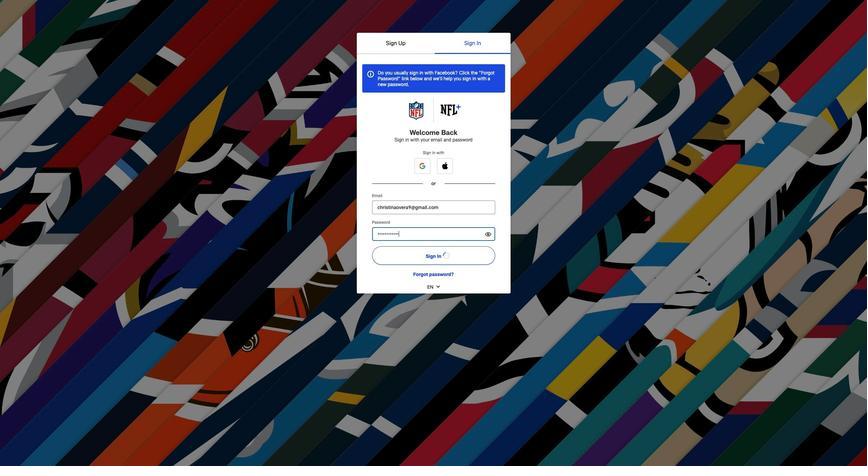 Task type: locate. For each thing, give the bounding box(es) containing it.
tab
[[357, 33, 435, 54], [435, 33, 511, 54]]

Enter email address email field
[[372, 201, 495, 214]]

visibility on element
[[484, 230, 492, 239]]

1 tab from the left
[[357, 33, 435, 54]]

heading
[[410, 128, 458, 136]]

Enter password password field
[[372, 227, 495, 241]]

tab list
[[357, 33, 511, 54]]



Task type: describe. For each thing, give the bounding box(es) containing it.
2 tab from the left
[[435, 33, 511, 54]]

info element
[[366, 70, 375, 79]]



Task type: vqa. For each thing, say whether or not it's contained in the screenshot.
CHECK SIMPLE element
no



